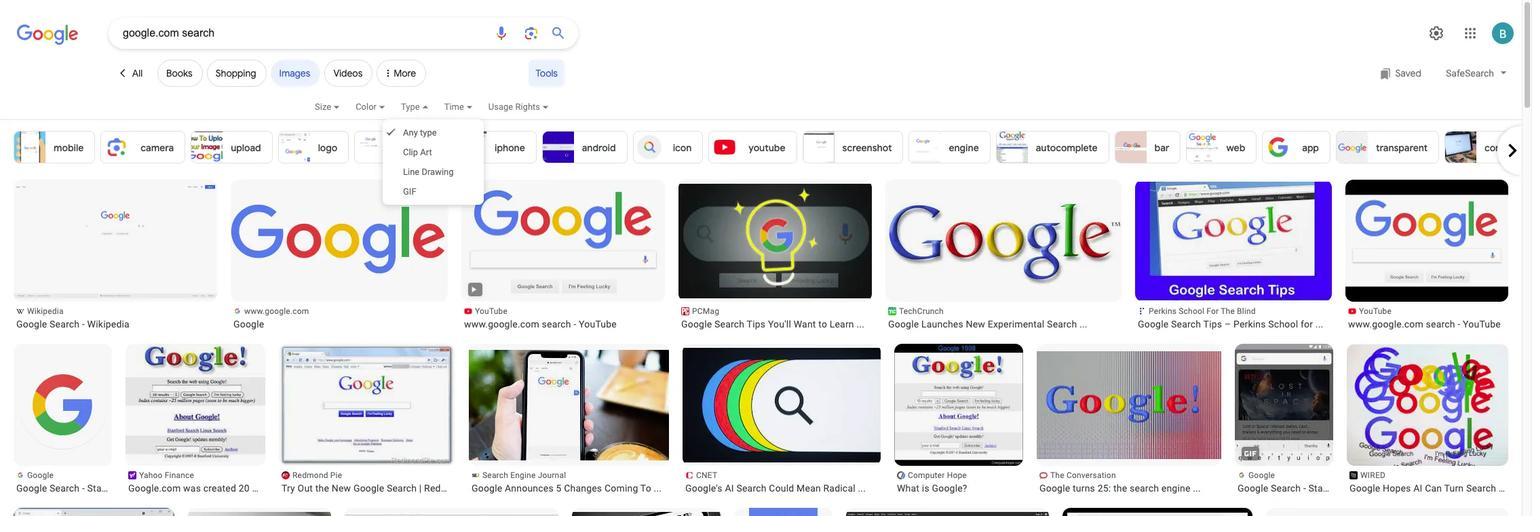 Task type: describe. For each thing, give the bounding box(es) containing it.
icon link
[[633, 131, 703, 164]]

line
[[403, 167, 420, 177]]

1 horizontal spatial www.google.com search - youtube image
[[1346, 180, 1509, 302]]

pcmag
[[692, 307, 720, 316]]

google search - wikipedia element
[[16, 318, 214, 331]]

computer hope
[[908, 471, 967, 481]]

app link
[[1263, 131, 1331, 164]]

shopping
[[216, 67, 256, 79]]

new inside google launches new experimental search features for tracking your online  purchases, reservations & events from gmail | techcrunch element
[[966, 319, 986, 330]]

youtube
[[749, 142, 786, 154]]

google for google search - wikipedia "element"
[[16, 319, 47, 330]]

autocomplete
[[1036, 142, 1098, 154]]

google.com was created 20 years ago — here's what it looked like when it  first launched element
[[128, 483, 305, 495]]

art
[[420, 147, 432, 157]]

google for 21 google search tips you'll want to learn | pcmag element at bottom
[[681, 319, 712, 330]]

type
[[401, 102, 420, 112]]

tools
[[536, 67, 558, 79]]

for
[[1207, 307, 1219, 316]]

all link
[[109, 60, 153, 87]]

android link
[[542, 131, 628, 164]]

... inside the google hopes ai can turn search into a conversation | wired element
[[1526, 483, 1533, 494]]

google for first google search - stay in the know with your google app element from the left
[[16, 483, 47, 494]]

ai inside google's ai search could mean radical changes for your internet experience  - cnet element
[[725, 483, 734, 494]]

changes
[[564, 483, 602, 494]]

radical
[[824, 483, 856, 494]]

to
[[641, 483, 652, 494]]

2 list item from the left
[[572, 508, 721, 517]]

usage rights button
[[489, 100, 565, 123]]

iphone link
[[455, 131, 537, 164]]

wired
[[1361, 471, 1386, 481]]

usage
[[489, 102, 513, 112]]

what is google? image
[[895, 344, 1024, 466]]

google list item
[[231, 180, 448, 331]]

- for google search - wikipedia "element"
[[82, 319, 85, 330]]

in for 2nd google search - stay in the know with your google app element from left
[[1330, 483, 1338, 494]]

google cloud search: smart business database | google workspace image
[[1063, 508, 1253, 517]]

line drawing
[[403, 167, 454, 177]]

google turns 25: the search engine revolutionised how we access  information, but will it survive ai? image
[[1015, 352, 1232, 460]]

any type
[[403, 128, 437, 138]]

engine inside the google turns 25: the search engine revolutionised how we access  information, but will it survive ai? element
[[1162, 483, 1191, 494]]

5
[[556, 483, 562, 494]]

a
[[1519, 483, 1524, 494]]

google search tips – perkins school for the blind element
[[1138, 318, 1330, 331]]

0 vertical spatial google search - wikipedia image
[[14, 184, 217, 299]]

the conversation
[[1051, 471, 1116, 481]]

google for 2nd google search - stay in the know with your google app element from left
[[1238, 483, 1269, 494]]

redmond pie
[[293, 471, 342, 481]]

3 list item from the left
[[1267, 508, 1509, 517]]

www.google.com for www.google.com search - youtube image to the left
[[464, 319, 540, 330]]

clip
[[403, 147, 418, 157]]

is
[[922, 483, 930, 494]]

logo
[[318, 142, 338, 154]]

out
[[298, 483, 313, 494]]

google search tips you'll want to learn ...
[[681, 319, 865, 330]]

google for the google hopes ai can turn search into a conversation | wired element
[[1350, 483, 1381, 494]]

camera
[[141, 142, 174, 154]]

1 www.google.com search - youtube list item from the left
[[462, 180, 665, 331]]

hope
[[947, 471, 967, 481]]

turns
[[1073, 483, 1096, 494]]

any type link
[[383, 123, 484, 143]]

2 with from the left
[[1384, 483, 1402, 494]]

videos link
[[325, 60, 373, 87]]

0 horizontal spatial search
[[542, 319, 571, 330]]

list containing mobile
[[14, 131, 1533, 164]]

created
[[203, 483, 236, 494]]

screenshot
[[843, 142, 892, 154]]

size
[[315, 102, 331, 112]]

usage rights
[[489, 102, 540, 112]]

1 with from the left
[[162, 483, 180, 494]]

iphone
[[495, 142, 525, 154]]

3 the from the left
[[1114, 483, 1128, 494]]

- for first google search - stay in the know with your google app element from the left
[[82, 483, 85, 494]]

google.com redirect - simple removal instructions, search engine fix  (updated) image
[[14, 508, 174, 517]]

google image
[[231, 203, 448, 279]]

the inside list item
[[1051, 471, 1065, 481]]

know for 2nd google search - stay in the know with your google app element from left
[[1357, 483, 1381, 494]]

youtube link
[[709, 131, 797, 164]]

to
[[819, 319, 827, 330]]

list containing google search - wikipedia
[[14, 180, 1533, 517]]

safesearch
[[1446, 68, 1495, 78]]

google hopes ai can turn search into a ...
[[1350, 483, 1533, 494]]

more button
[[377, 49, 430, 92]]

google search tips – perkins school for ...
[[1138, 319, 1324, 330]]

saved
[[1396, 67, 1422, 79]]

time button
[[444, 100, 489, 123]]

1 google search - stay in the know with your google app element from the left
[[16, 483, 191, 495]]

google announces 5 changes coming to ...
[[472, 483, 662, 494]]

camera link
[[101, 131, 185, 164]]

21 google search tips you'll want to learn | pcmag image
[[675, 184, 878, 299]]

2 google search - stay in the know with ... from the left
[[1238, 483, 1412, 494]]

clip art
[[403, 147, 432, 157]]

experimental
[[988, 319, 1045, 330]]

0 horizontal spatial perkins
[[1149, 307, 1177, 316]]

what is google?
[[897, 483, 968, 494]]

1 google search - stay in the know with ... from the left
[[16, 483, 191, 494]]

conversation
[[1067, 471, 1116, 481]]

more filters element
[[377, 60, 426, 87]]

wallpaper
[[395, 142, 438, 154]]

ai inside the google hopes ai can turn search into a conversation | wired element
[[1414, 483, 1423, 494]]

0 vertical spatial pie
[[330, 471, 342, 481]]

computer
[[908, 471, 945, 481]]

android
[[582, 142, 616, 154]]

turn
[[1445, 483, 1464, 494]]

google hopes ai can turn search into a conversation | wired element
[[1350, 483, 1533, 495]]

yahoo finance
[[139, 471, 194, 481]]

app
[[1303, 142, 1319, 154]]

google search - wikipedia
[[16, 319, 130, 330]]

tips for you'll
[[747, 319, 766, 330]]

google turns 25: the search engine revolutionised how we access  information, but will it survive ai? element
[[1040, 483, 1219, 495]]

engine link
[[909, 131, 991, 164]]

journal
[[538, 471, 566, 481]]

google's ai search could mean radical ... list item
[[677, 344, 881, 495]]

in for first google search - stay in the know with your google app element from the left
[[109, 483, 116, 494]]

1 google search - stay in the know with ... list item from the left
[[14, 344, 191, 495]]

web link
[[1187, 131, 1257, 164]]

google's ai search could mean radical changes for your internet experience  - cnet image
[[677, 348, 881, 463]]

google.com was created 20 years ago ... list item
[[117, 344, 305, 495]]

clip art link
[[383, 143, 484, 162]]

here's what google looked like 25 years ago | safer search image
[[345, 515, 559, 517]]

2 google search - stay in the know with your google app element from the left
[[1238, 483, 1412, 495]]

books
[[166, 67, 193, 79]]

shopping link
[[207, 60, 266, 87]]

try out the new google search | redmond pie image
[[279, 344, 455, 466]]

could
[[769, 483, 794, 494]]

more
[[394, 67, 416, 79]]

perkins inside google search tips – perkins school for the blind element
[[1234, 319, 1266, 330]]

search inside list item
[[1130, 483, 1159, 494]]

books link
[[157, 60, 203, 87]]

google announces 5 changes coming to mobile search element
[[472, 483, 667, 495]]

google.com was created 20 years ago — here's what it looked like when it  first launched image
[[117, 344, 272, 466]]

google search - stay in the know with your google app image for 2nd google search - stay in the know with your google app element from left
[[1235, 344, 1334, 517]]

saved link
[[1373, 60, 1429, 87]]

logo link
[[278, 131, 349, 164]]

click to view animated gif image
[[1241, 444, 1261, 464]]

coming
[[605, 483, 638, 494]]

time
[[444, 102, 464, 112]]

google launches new experimental search ...
[[888, 319, 1088, 330]]

www.google.com search - youtube for the right www.google.com search - youtube image
[[1349, 319, 1501, 330]]

wikipedia inside "element"
[[87, 319, 130, 330]]

google turns 25: the search engine ... list item
[[1015, 344, 1232, 495]]

google?
[[932, 483, 968, 494]]

1 horizontal spatial pie
[[468, 483, 482, 494]]

google's
[[686, 483, 723, 494]]

computer
[[1485, 142, 1529, 154]]

google announces 5 changes coming to ... list item
[[462, 344, 673, 495]]

stay for google search - stay in the know with your google app image associated with 2nd google search - stay in the know with your google app element from left
[[1309, 483, 1328, 494]]



Task type: locate. For each thing, give the bounding box(es) containing it.
google inside 'list item'
[[681, 319, 712, 330]]

0 horizontal spatial list item
[[188, 508, 331, 517]]

- inside "element"
[[82, 319, 85, 330]]

google inside "element"
[[16, 319, 47, 330]]

want
[[794, 319, 816, 330]]

google launches new experimental search features for tracking your online  purchases, reservations & events from gmail | techcrunch element
[[888, 318, 1119, 331]]

wikipedia
[[27, 307, 64, 316], [87, 319, 130, 330]]

2 know from the left
[[1357, 483, 1381, 494]]

google search tips – perkins school for ... list item
[[1136, 180, 1332, 331]]

what is google? list item
[[895, 344, 1024, 495]]

www.google.com search - youtube element for the right www.google.com search - youtube image
[[1349, 318, 1506, 331]]

list item
[[188, 508, 331, 517], [572, 508, 721, 517], [1267, 508, 1509, 517]]

learn
[[830, 319, 854, 330]]

google search - stay in the know with your google app element
[[16, 483, 191, 495], [1238, 483, 1412, 495]]

www.google.com
[[244, 307, 309, 316], [464, 319, 540, 330], [1349, 319, 1424, 330]]

4 the from the left
[[1341, 483, 1355, 494]]

quick settings image
[[1429, 25, 1445, 41]]

tips down 'for' at the right
[[1204, 319, 1223, 330]]

2 ai from the left
[[1414, 483, 1423, 494]]

1 horizontal spatial google search - stay in the know with ... list item
[[1235, 344, 1412, 517]]

engine inside engine link
[[949, 142, 979, 154]]

2 www.google.com search - youtube element from the left
[[1349, 318, 1506, 331]]

0 horizontal spatial know
[[135, 483, 159, 494]]

school left 'for' at the right
[[1179, 307, 1205, 316]]

www.google.com search - youtube
[[464, 319, 617, 330], [1349, 319, 1501, 330]]

pie up here's what google looked like 25 years ago | safer search image
[[468, 483, 482, 494]]

2 tips from the left
[[1204, 319, 1223, 330]]

years
[[252, 483, 276, 494]]

... right for
[[1316, 319, 1324, 330]]

google search - stay in the know with ... list item
[[14, 344, 191, 495], [1235, 344, 1412, 517]]

None search field
[[0, 17, 578, 49]]

... inside google launches new experimental search features for tracking your online  purchases, reservations & events from gmail | techcrunch element
[[1080, 319, 1088, 330]]

0 horizontal spatial engine
[[949, 142, 979, 154]]

the left the conversation
[[1051, 471, 1065, 481]]

search inside google announces 5 changes coming to ... list item
[[483, 471, 508, 481]]

stay
[[87, 483, 106, 494], [1309, 483, 1328, 494]]

... inside google search tips – perkins school for the blind element
[[1316, 319, 1324, 330]]

drawing
[[422, 167, 454, 177]]

2 in from the left
[[1330, 483, 1338, 494]]

google search - wikipedia list item
[[14, 180, 217, 331]]

1 horizontal spatial know
[[1357, 483, 1381, 494]]

... right experimental in the bottom of the page
[[1080, 319, 1088, 330]]

google – apps on google play image
[[749, 508, 818, 517]]

google's ai search could mean radical ...
[[686, 483, 866, 494]]

mobile
[[54, 142, 84, 154]]

... right try
[[297, 483, 305, 494]]

google for google launches new experimental search features for tracking your online  purchases, reservations & events from gmail | techcrunch element
[[888, 319, 919, 330]]

www.google.com for the right www.google.com search - youtube image
[[1349, 319, 1424, 330]]

list item down years
[[188, 508, 331, 517]]

for
[[1301, 319, 1313, 330]]

2 www.google.com search - youtube from the left
[[1349, 319, 1501, 330]]

2 stay from the left
[[1309, 483, 1328, 494]]

google launches new experimental search ... list item
[[886, 180, 1122, 331]]

google search - stay in the know with your google app image
[[1235, 344, 1334, 517], [14, 356, 112, 454]]

... inside google's ai search could mean radical changes for your internet experience  - cnet element
[[858, 483, 866, 494]]

transparent link
[[1336, 131, 1440, 164]]

the down the redmond pie
[[315, 483, 329, 494]]

21 google search tips you'll want to learn | pcmag element
[[681, 318, 869, 331]]

the inside google search tips – perkins school for ... list item
[[1221, 307, 1235, 316]]

www.google.com inside google list item
[[244, 307, 309, 316]]

0 horizontal spatial stay
[[87, 483, 106, 494]]

0 horizontal spatial pie
[[330, 471, 342, 481]]

new right launches
[[966, 319, 986, 330]]

1 horizontal spatial google search - stay in the know with your google app image
[[1235, 344, 1334, 517]]

search
[[50, 319, 80, 330], [715, 319, 745, 330], [1047, 319, 1077, 330], [1172, 319, 1202, 330], [483, 471, 508, 481], [50, 483, 80, 494], [387, 483, 417, 494], [737, 483, 767, 494], [1271, 483, 1301, 494], [1467, 483, 1497, 494]]

images
[[279, 67, 310, 79]]

1 vertical spatial pie
[[468, 483, 482, 494]]

1 horizontal spatial redmond
[[424, 483, 466, 494]]

2 www.google.com search - youtube list item from the left
[[1346, 180, 1509, 331]]

1 horizontal spatial engine
[[1162, 483, 1191, 494]]

2 horizontal spatial list item
[[1267, 508, 1509, 517]]

1 tips from the left
[[747, 319, 766, 330]]

0 vertical spatial wikipedia
[[27, 307, 64, 316]]

Search text field
[[123, 22, 485, 45]]

1 horizontal spatial ai
[[1414, 483, 1423, 494]]

google turns 25: the search engine ...
[[1040, 483, 1201, 494]]

1 know from the left
[[135, 483, 159, 494]]

google search tips you'll want to learn ... list item
[[675, 180, 878, 331]]

0 vertical spatial school
[[1179, 307, 1205, 316]]

google search - stay in the know with your google app element up google.com redirect - simple removal instructions, search engine fix  (updated) image at left
[[16, 483, 191, 495]]

www.google.com search - youtube image
[[1346, 180, 1509, 302], [462, 184, 665, 299]]

1 www.google.com search - youtube element from the left
[[464, 318, 662, 331]]

perkins down blind
[[1234, 319, 1266, 330]]

engine
[[949, 142, 979, 154], [1162, 483, 1191, 494]]

1 the from the left
[[119, 483, 133, 494]]

bar link
[[1115, 131, 1181, 164]]

know down wired
[[1357, 483, 1381, 494]]

gif link
[[383, 182, 484, 202]]

google announces 5 changes coming to mobile search image
[[462, 350, 673, 461]]

1 horizontal spatial tips
[[1204, 319, 1223, 330]]

0 horizontal spatial ai
[[725, 483, 734, 494]]

rights
[[515, 102, 540, 112]]

www.google.com search - youtube list item
[[462, 180, 665, 331], [1346, 180, 1509, 331]]

web
[[1227, 142, 1246, 154]]

www.google.com search - youtube for www.google.com search - youtube image to the left
[[464, 319, 617, 330]]

1 horizontal spatial school
[[1269, 319, 1299, 330]]

in left hopes
[[1330, 483, 1338, 494]]

1 vertical spatial the
[[1051, 471, 1065, 481]]

2 the from the left
[[315, 483, 329, 494]]

google search - stay in the know with your google app image for first google search - stay in the know with your google app element from the left
[[14, 356, 112, 454]]

0 vertical spatial list
[[14, 131, 1533, 164]]

icon
[[673, 142, 692, 154]]

1 horizontal spatial google search - stay in the know with your google app element
[[1238, 483, 1412, 495]]

google for google search tips – perkins school for the blind element
[[1138, 319, 1169, 330]]

what is google? element
[[897, 483, 1021, 495]]

google.com was created 20 years ago ...
[[128, 483, 305, 494]]

1 vertical spatial redmond
[[424, 483, 466, 494]]

0 horizontal spatial tips
[[747, 319, 766, 330]]

1 horizontal spatial the
[[1221, 307, 1235, 316]]

1 horizontal spatial perkins
[[1234, 319, 1266, 330]]

1 horizontal spatial www.google.com search - youtube list item
[[1346, 180, 1509, 331]]

click for video information tooltip
[[469, 285, 480, 295]]

autocomplete link
[[996, 131, 1109, 164]]

tips
[[747, 319, 766, 330], [1204, 319, 1223, 330]]

1 horizontal spatial www.google.com search - youtube element
[[1349, 318, 1506, 331]]

try out the new google search | redmond pie
[[282, 483, 482, 494]]

redmond up the out
[[293, 471, 328, 481]]

0 vertical spatial engine
[[949, 142, 979, 154]]

school
[[1179, 307, 1205, 316], [1269, 319, 1299, 330]]

any
[[403, 128, 418, 138]]

the
[[119, 483, 133, 494], [315, 483, 329, 494], [1114, 483, 1128, 494], [1341, 483, 1355, 494]]

search inside "element"
[[50, 319, 80, 330]]

1 vertical spatial wikipedia
[[87, 319, 130, 330]]

... inside google.com was created 20 years ago — here's what it looked like when it  first launched element
[[297, 483, 305, 494]]

... right learn
[[857, 319, 865, 330]]

1 www.google.com search - youtube from the left
[[464, 319, 617, 330]]

2 horizontal spatial search
[[1426, 319, 1456, 330]]

the
[[1221, 307, 1235, 316], [1051, 471, 1065, 481]]

with
[[162, 483, 180, 494], [1384, 483, 1402, 494]]

... up google cloud search: smart business database | google workspace image
[[1193, 483, 1201, 494]]

line drawing link
[[383, 162, 484, 182]]

in
[[109, 483, 116, 494], [1330, 483, 1338, 494]]

google search - stay in the know with your google app element down wired
[[1238, 483, 1412, 495]]

type
[[420, 128, 437, 138]]

videos
[[334, 67, 363, 79]]

bar
[[1155, 142, 1170, 154]]

... right to
[[654, 483, 662, 494]]

google launches new experimental search features for tracking your online  purchases, reservations & events from gmail | techcrunch image
[[886, 192, 1122, 291]]

... inside 21 google search tips you'll want to learn | pcmag element
[[857, 319, 865, 330]]

google hopes ai can turn search into a conversation | wired image
[[1347, 345, 1509, 466]]

... inside the google turns 25: the search engine revolutionised how we access  information, but will it survive ai? element
[[1193, 483, 1201, 494]]

google search tips – perkins school for the blind image
[[1136, 182, 1332, 301]]

list item down to
[[572, 508, 721, 517]]

the up –
[[1221, 307, 1235, 316]]

google hopes ai can turn search into a ... list item
[[1347, 344, 1533, 495]]

upload link
[[191, 131, 273, 164]]

1 horizontal spatial wikipedia
[[87, 319, 130, 330]]

1 list item from the left
[[188, 508, 331, 517]]

search engine journal
[[483, 471, 566, 481]]

redmond
[[293, 471, 328, 481], [424, 483, 466, 494]]

click to view animated gif tooltip
[[1241, 444, 1261, 464]]

finance
[[165, 471, 194, 481]]

new inside try out the new google search | redmond pie element
[[332, 483, 351, 494]]

... left the can
[[1404, 483, 1412, 494]]

list item down hopes
[[1267, 508, 1509, 517]]

know for first google search - stay in the know with your google app element from the left
[[135, 483, 159, 494]]

search by image image
[[523, 25, 540, 41]]

transparent
[[1376, 142, 1428, 154]]

0 horizontal spatial www.google.com search - youtube list item
[[462, 180, 665, 331]]

screenshot link
[[803, 131, 904, 164]]

all
[[132, 67, 143, 79]]

perkins school for the blind
[[1149, 307, 1256, 316]]

the up google.com redirect - simple removal instructions, search engine fix  (updated) image at left
[[119, 483, 133, 494]]

1 horizontal spatial www.google.com
[[464, 319, 540, 330]]

1 ai from the left
[[725, 483, 734, 494]]

yahoo
[[139, 471, 163, 481]]

ai right google's
[[725, 483, 734, 494]]

|
[[419, 483, 422, 494]]

tips inside 21 google search tips you'll want to learn | pcmag element
[[747, 319, 766, 330]]

color
[[356, 102, 377, 112]]

1 horizontal spatial search
[[1130, 483, 1159, 494]]

www.google.com search - youtube element
[[464, 318, 662, 331], [1349, 318, 1506, 331]]

1 vertical spatial list
[[14, 180, 1533, 517]]

list
[[14, 131, 1533, 164], [14, 180, 1533, 517]]

try out the new google search | redmond pie element
[[282, 483, 482, 495]]

0 horizontal spatial google search - stay in the know with ...
[[16, 483, 191, 494]]

search
[[542, 319, 571, 330], [1426, 319, 1456, 330], [1130, 483, 1159, 494]]

1 vertical spatial google search - wikipedia image
[[846, 512, 1049, 517]]

... right radical
[[858, 483, 866, 494]]

0 vertical spatial the
[[1221, 307, 1235, 316]]

0 horizontal spatial www.google.com search - youtube
[[464, 319, 617, 330]]

... inside google announces 5 changes coming to mobile search element
[[654, 483, 662, 494]]

tips for –
[[1204, 319, 1223, 330]]

... down finance on the bottom of the page
[[183, 483, 191, 494]]

1 horizontal spatial google search - wikipedia image
[[846, 512, 1049, 517]]

- for 2nd google search - stay in the know with your google app element from left
[[1304, 483, 1307, 494]]

25:
[[1098, 483, 1111, 494]]

with down yahoo finance
[[162, 483, 180, 494]]

0 horizontal spatial redmond
[[293, 471, 328, 481]]

ai left the can
[[1414, 483, 1423, 494]]

2 google search - stay in the know with ... list item from the left
[[1235, 344, 1412, 517]]

google search - wikipedia image
[[14, 184, 217, 299], [846, 512, 1049, 517]]

mobile link
[[14, 131, 95, 164]]

know down yahoo
[[135, 483, 159, 494]]

1 vertical spatial new
[[332, 483, 351, 494]]

google for google announces 5 changes coming to mobile search element
[[472, 483, 503, 494]]

1 stay from the left
[[87, 483, 106, 494]]

perkins left 'for' at the right
[[1149, 307, 1177, 316]]

click for video information image
[[469, 285, 479, 295]]

20
[[239, 483, 250, 494]]

google for the google turns 25: the search engine revolutionised how we access  information, but will it survive ai? element
[[1040, 483, 1071, 494]]

type button
[[401, 100, 444, 123]]

next image
[[1499, 137, 1527, 164]]

the left hopes
[[1341, 483, 1355, 494]]

0 horizontal spatial in
[[109, 483, 116, 494]]

google element
[[233, 318, 445, 331]]

2 horizontal spatial www.google.com
[[1349, 319, 1424, 330]]

0 horizontal spatial google search - stay in the know with ... list item
[[14, 344, 191, 495]]

techcrunch
[[899, 307, 944, 316]]

1 horizontal spatial with
[[1384, 483, 1402, 494]]

new down the redmond pie
[[332, 483, 351, 494]]

0 horizontal spatial google search - wikipedia image
[[14, 184, 217, 299]]

google search - stay in the know with ... down wired
[[1238, 483, 1412, 494]]

... right the 'a'
[[1526, 483, 1533, 494]]

www.google.com search - youtube element for www.google.com search - youtube image to the left
[[464, 318, 662, 331]]

0 horizontal spatial wikipedia
[[27, 307, 64, 316]]

mean
[[797, 483, 821, 494]]

0 horizontal spatial school
[[1179, 307, 1205, 316]]

in up google.com redirect - simple removal instructions, search engine fix  (updated) image at left
[[109, 483, 116, 494]]

redmond right |
[[424, 483, 466, 494]]

computer link
[[1445, 131, 1533, 164]]

0 vertical spatial redmond
[[293, 471, 328, 481]]

with down wired
[[1384, 483, 1402, 494]]

1 vertical spatial perkins
[[1234, 319, 1266, 330]]

stay for google search - stay in the know with your google app image associated with first google search - stay in the know with your google app element from the left
[[87, 483, 106, 494]]

the right 25:
[[1114, 483, 1128, 494]]

color button
[[356, 100, 401, 123]]

0 horizontal spatial www.google.com search - youtube element
[[464, 318, 662, 331]]

0 horizontal spatial google search - stay in the know with your google app image
[[14, 356, 112, 454]]

google search - stay in the know with ... up google.com redirect - simple removal instructions, search engine fix  (updated) image at left
[[16, 483, 191, 494]]

school left for
[[1269, 319, 1299, 330]]

tools button
[[529, 60, 565, 87]]

cnet
[[696, 471, 718, 481]]

blind
[[1237, 307, 1256, 316]]

1 horizontal spatial list item
[[572, 508, 721, 517]]

0 horizontal spatial new
[[332, 483, 351, 494]]

1 horizontal spatial google search - stay in the know with ...
[[1238, 483, 1412, 494]]

1 vertical spatial school
[[1269, 319, 1299, 330]]

1 vertical spatial engine
[[1162, 483, 1191, 494]]

-
[[82, 319, 85, 330], [574, 319, 577, 330], [1458, 319, 1461, 330], [82, 483, 85, 494], [1304, 483, 1307, 494]]

1 in from the left
[[109, 483, 116, 494]]

0 vertical spatial new
[[966, 319, 986, 330]]

1 horizontal spatial stay
[[1309, 483, 1328, 494]]

0 horizontal spatial google search - stay in the know with your google app element
[[16, 483, 191, 495]]

youtube
[[475, 307, 508, 316], [1360, 307, 1392, 316], [579, 319, 617, 330], [1463, 319, 1501, 330]]

search inside 'list item'
[[715, 319, 745, 330]]

0 vertical spatial perkins
[[1149, 307, 1177, 316]]

know
[[135, 483, 159, 494], [1357, 483, 1381, 494]]

go to google home image
[[17, 23, 78, 46]]

0 horizontal spatial www.google.com
[[244, 307, 309, 316]]

hopes
[[1383, 483, 1411, 494]]

1 horizontal spatial in
[[1330, 483, 1338, 494]]

try out the new google search | redmond pie list item
[[279, 344, 482, 495]]

0 horizontal spatial with
[[162, 483, 180, 494]]

2 list from the top
[[14, 180, 1533, 517]]

1 list from the top
[[14, 131, 1533, 164]]

google's ai search could mean radical changes for your internet experience  - cnet element
[[686, 483, 878, 495]]

tips inside google search tips – perkins school for the blind element
[[1204, 319, 1223, 330]]

into
[[1499, 483, 1516, 494]]

0 horizontal spatial www.google.com search - youtube image
[[462, 184, 665, 299]]

1 horizontal spatial www.google.com search - youtube
[[1349, 319, 1501, 330]]

pie up try out the new google search | redmond pie
[[330, 471, 342, 481]]

0 horizontal spatial the
[[1051, 471, 1065, 481]]

tips left the you'll
[[747, 319, 766, 330]]

1 horizontal spatial new
[[966, 319, 986, 330]]



Task type: vqa. For each thing, say whether or not it's contained in the screenshot.


